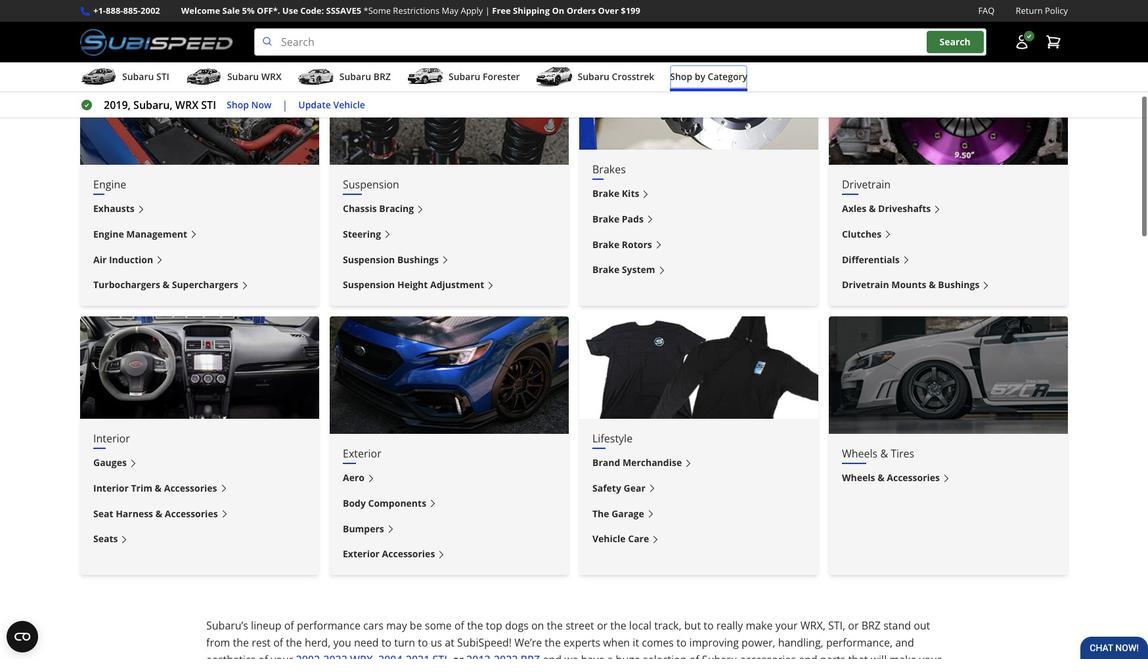 Task type: vqa. For each thing, say whether or not it's contained in the screenshot.
Brake Kits link on the top
yes



Task type: locate. For each thing, give the bounding box(es) containing it.
shop inside shop now link
[[227, 98, 249, 111]]

accessories
[[887, 472, 940, 484], [164, 482, 217, 495], [165, 508, 218, 520], [382, 548, 435, 561]]

1 horizontal spatial or
[[848, 619, 859, 633]]

2 drivetrain from the top
[[842, 279, 889, 291]]

bracing
[[379, 202, 414, 215]]

3 suspension from the top
[[343, 279, 395, 291]]

interior image
[[80, 317, 319, 419]]

subaru up the update vehicle
[[340, 70, 371, 83]]

1 drivetrain from the top
[[842, 177, 891, 192]]

exterior for exterior accessories
[[343, 548, 380, 561]]

the garage link
[[593, 507, 805, 522]]

2 engine from the top
[[93, 228, 124, 240]]

vehicle care link
[[593, 532, 805, 547]]

brake down brake pads
[[593, 238, 620, 251]]

1 vertical spatial shop
[[670, 70, 693, 83]]

engine down the exhausts
[[93, 228, 124, 240]]

0 vertical spatial by
[[123, 11, 142, 32]]

| left free
[[485, 5, 490, 16]]

1 horizontal spatial wrx
[[261, 70, 282, 83]]

5 subaru from the left
[[578, 70, 610, 83]]

cars
[[363, 619, 384, 633]]

1 vertical spatial exterior
[[343, 548, 380, 561]]

shop left 885-
[[80, 11, 119, 32]]

0 vertical spatial drivetrain
[[842, 177, 891, 192]]

chassis bracing link
[[343, 202, 556, 217]]

0 vertical spatial wrx
[[261, 70, 282, 83]]

from
[[206, 636, 230, 651]]

& right axles
[[869, 202, 876, 215]]

0 vertical spatial category
[[146, 11, 217, 32]]

seat
[[93, 508, 113, 520]]

1 or from the left
[[597, 619, 608, 633]]

brake pads
[[593, 213, 644, 225]]

turbochargers & superchargers
[[93, 279, 238, 291]]

bushings down 'differentials' link
[[938, 279, 980, 291]]

subaru for subaru crosstrek
[[578, 70, 610, 83]]

air induction link
[[93, 253, 306, 268]]

1 horizontal spatial category
[[708, 70, 748, 83]]

sti up 2019, subaru, wrx sti
[[156, 70, 169, 83]]

1 vertical spatial |
[[282, 98, 288, 112]]

a subaru forester thumbnail image image
[[407, 67, 443, 87]]

to left the turn at the bottom left of the page
[[382, 636, 392, 651]]

when
[[603, 636, 630, 651]]

1 interior from the top
[[93, 432, 130, 446]]

0 horizontal spatial shop
[[80, 11, 119, 32]]

4 brake from the top
[[593, 264, 620, 276]]

wrx down a subaru wrx thumbnail image on the left top of the page
[[175, 98, 199, 112]]

wheels
[[842, 447, 878, 461], [842, 472, 875, 484]]

subaru up subaru,
[[122, 70, 154, 83]]

safety gear
[[593, 482, 646, 495]]

return policy
[[1016, 5, 1068, 16]]

the
[[467, 619, 483, 633], [547, 619, 563, 633], [610, 619, 627, 633], [233, 636, 249, 651], [286, 636, 302, 651], [545, 636, 561, 651]]

1 vertical spatial sti
[[201, 98, 216, 112]]

wrx,
[[801, 619, 826, 633]]

0 vertical spatial suspension
[[343, 177, 399, 192]]

subaru brz
[[340, 70, 391, 83]]

shop now link
[[227, 98, 272, 113]]

1 horizontal spatial vehicle
[[593, 533, 626, 546]]

0 vertical spatial sti
[[156, 70, 169, 83]]

lifestyle image
[[579, 317, 819, 419]]

1 wheels from the top
[[842, 447, 878, 461]]

1 vertical spatial engine
[[93, 228, 124, 240]]

2 interior from the top
[[93, 482, 129, 495]]

1 engine from the top
[[93, 177, 126, 192]]

interior down gauges
[[93, 482, 129, 495]]

interior for interior
[[93, 432, 130, 446]]

now
[[251, 98, 272, 111]]

exterior
[[343, 447, 382, 461], [343, 548, 380, 561]]

brake down brake rotors
[[593, 264, 620, 276]]

brand merchandise link
[[593, 456, 805, 471]]

steering link
[[343, 227, 556, 242]]

2 vertical spatial suspension
[[343, 279, 395, 291]]

1 horizontal spatial |
[[485, 5, 490, 16]]

accessories down interior trim & accessories link
[[165, 508, 218, 520]]

brake for brake rotors
[[593, 238, 620, 251]]

1 horizontal spatial shop
[[227, 98, 249, 111]]

accessories inside "link"
[[887, 472, 940, 484]]

subaru for subaru forester
[[449, 70, 480, 83]]

1 horizontal spatial by
[[695, 70, 706, 83]]

your up handling,
[[776, 619, 798, 633]]

subaru crosstrek button
[[536, 65, 655, 91]]

on
[[531, 619, 544, 633]]

of right some on the bottom left
[[455, 619, 464, 633]]

2 or from the left
[[848, 619, 859, 633]]

subaru's lineup of performance cars may be some of the top dogs on the street or the local track, but to really make your wrx, sti, or brz stand out from the rest of the herd, you need to turn to us at subispeed! we're the experts when it comes to improving power, handling, performance, and aesthetics of your
[[206, 619, 931, 660]]

1 vertical spatial wrx
[[175, 98, 199, 112]]

wrx inside dropdown button
[[261, 70, 282, 83]]

subaru's
[[206, 619, 248, 633]]

turbochargers & superchargers link
[[93, 278, 306, 293]]

0 vertical spatial your
[[776, 619, 798, 633]]

off*.
[[257, 5, 280, 16]]

0 horizontal spatial bushings
[[397, 253, 439, 266]]

top
[[486, 619, 503, 633]]

0 vertical spatial exterior
[[343, 447, 382, 461]]

drivetrain image
[[829, 47, 1068, 165]]

wheels inside "link"
[[842, 472, 875, 484]]

3 subaru from the left
[[340, 70, 371, 83]]

3 brake from the top
[[593, 238, 620, 251]]

dogs
[[505, 619, 529, 633]]

wheels down wheels & tires
[[842, 472, 875, 484]]

1 vertical spatial wheels
[[842, 472, 875, 484]]

sti inside dropdown button
[[156, 70, 169, 83]]

0 horizontal spatial or
[[597, 619, 608, 633]]

update
[[298, 98, 331, 111]]

1 vertical spatial bushings
[[938, 279, 980, 291]]

bushings
[[397, 253, 439, 266], [938, 279, 980, 291]]

2 subaru from the left
[[227, 70, 259, 83]]

subaru left forester
[[449, 70, 480, 83]]

& left tires
[[881, 447, 888, 461]]

brake pads link
[[593, 212, 805, 227]]

turn
[[394, 636, 415, 651]]

1 vertical spatial brz
[[862, 619, 881, 633]]

0 vertical spatial engine
[[93, 177, 126, 192]]

suspension for suspension bushings
[[343, 253, 395, 266]]

drivetrain up axles
[[842, 177, 891, 192]]

steering
[[343, 228, 381, 240]]

2 vertical spatial shop
[[227, 98, 249, 111]]

1 subaru from the left
[[122, 70, 154, 83]]

0 vertical spatial interior
[[93, 432, 130, 446]]

suspension down suspension bushings
[[343, 279, 395, 291]]

brake left pads
[[593, 213, 620, 225]]

axles & driveshafts link
[[842, 202, 1055, 217]]

vehicle down the
[[593, 533, 626, 546]]

0 horizontal spatial brz
[[374, 70, 391, 83]]

wheels & tires
[[842, 447, 915, 461]]

2 suspension from the top
[[343, 253, 395, 266]]

suspension up chassis bracing in the left top of the page
[[343, 177, 399, 192]]

shop left "now"
[[227, 98, 249, 111]]

0 vertical spatial brz
[[374, 70, 391, 83]]

drivetrain down "differentials"
[[842, 279, 889, 291]]

street
[[566, 619, 594, 633]]

2 wheels from the top
[[842, 472, 875, 484]]

brz left a subaru forester thumbnail image
[[374, 70, 391, 83]]

1 brake from the top
[[593, 187, 620, 200]]

2 exterior from the top
[[343, 548, 380, 561]]

of
[[284, 619, 294, 633], [455, 619, 464, 633], [273, 636, 283, 651], [258, 653, 268, 660]]

your down lineup
[[271, 653, 293, 660]]

it
[[633, 636, 639, 651]]

make
[[746, 619, 773, 633]]

0 vertical spatial bushings
[[397, 253, 439, 266]]

the up when
[[610, 619, 627, 633]]

engine management
[[93, 228, 187, 240]]

brake
[[593, 187, 620, 200], [593, 213, 620, 225], [593, 238, 620, 251], [593, 264, 620, 276]]

subaru for subaru wrx
[[227, 70, 259, 83]]

a subaru wrx thumbnail image image
[[185, 67, 222, 87]]

but
[[684, 619, 701, 633]]

exterior up aero
[[343, 447, 382, 461]]

exterior down bumpers
[[343, 548, 380, 561]]

interior up gauges
[[93, 432, 130, 446]]

update vehicle button
[[298, 98, 365, 113]]

brake for brake pads
[[593, 213, 620, 225]]

category
[[146, 11, 217, 32], [708, 70, 748, 83]]

garage
[[612, 508, 644, 520]]

wheels for wheels & tires
[[842, 447, 878, 461]]

at
[[445, 636, 455, 651]]

engine image
[[80, 47, 319, 165]]

brake down "brakes"
[[593, 187, 620, 200]]

2 brake from the top
[[593, 213, 620, 225]]

seats
[[93, 533, 118, 546]]

gauges link
[[93, 456, 306, 471]]

exterior image
[[330, 317, 569, 434]]

shop right crosstrek
[[670, 70, 693, 83]]

suspension bushings
[[343, 253, 439, 266]]

subaru for subaru sti
[[122, 70, 154, 83]]

bumpers
[[343, 523, 384, 535]]

0 vertical spatial shop
[[80, 11, 119, 32]]

wrx up "now"
[[261, 70, 282, 83]]

1 vertical spatial interior
[[93, 482, 129, 495]]

wheels up wheels & accessories
[[842, 447, 878, 461]]

brz up "performance,"
[[862, 619, 881, 633]]

1 vertical spatial your
[[271, 653, 293, 660]]

brake for brake system
[[593, 264, 620, 276]]

open widget image
[[7, 622, 38, 653]]

subaru left crosstrek
[[578, 70, 610, 83]]

shop inside shop by category dropdown button
[[670, 70, 693, 83]]

vehicle
[[333, 98, 365, 111], [593, 533, 626, 546]]

seat harness & accessories link
[[93, 507, 306, 522]]

0 vertical spatial shop by category
[[80, 11, 217, 32]]

shop by category
[[80, 11, 217, 32], [670, 70, 748, 83]]

1 horizontal spatial shop by category
[[670, 70, 748, 83]]

| right "now"
[[282, 98, 288, 112]]

wrx
[[261, 70, 282, 83], [175, 98, 199, 112]]

0 vertical spatial wheels
[[842, 447, 878, 461]]

suspension down steering
[[343, 253, 395, 266]]

subaru up shop now
[[227, 70, 259, 83]]

brand merchandise
[[593, 457, 682, 469]]

0 horizontal spatial sti
[[156, 70, 169, 83]]

accessories down "gauges" link
[[164, 482, 217, 495]]

0 horizontal spatial category
[[146, 11, 217, 32]]

or up when
[[597, 619, 608, 633]]

0 horizontal spatial vehicle
[[333, 98, 365, 111]]

free
[[492, 5, 511, 16]]

gear
[[624, 482, 646, 495]]

brake inside "link"
[[593, 213, 620, 225]]

sti,
[[828, 619, 846, 633]]

use
[[282, 5, 298, 16]]

and
[[896, 636, 914, 651]]

1 vertical spatial drivetrain
[[842, 279, 889, 291]]

the left the top
[[467, 619, 483, 633]]

1 vertical spatial category
[[708, 70, 748, 83]]

0 horizontal spatial |
[[282, 98, 288, 112]]

subispeed!
[[457, 636, 512, 651]]

4 subaru from the left
[[449, 70, 480, 83]]

&
[[869, 202, 876, 215], [163, 279, 170, 291], [929, 279, 936, 291], [881, 447, 888, 461], [878, 472, 885, 484], [155, 482, 162, 495], [156, 508, 162, 520]]

shop by category button
[[670, 65, 748, 91]]

1 horizontal spatial brz
[[862, 619, 881, 633]]

1 exterior from the top
[[343, 447, 382, 461]]

interior
[[93, 432, 130, 446], [93, 482, 129, 495]]

lineup
[[251, 619, 282, 633]]

sti down a subaru wrx thumbnail image on the left top of the page
[[201, 98, 216, 112]]

engine for engine management
[[93, 228, 124, 240]]

suspension for suspension
[[343, 177, 399, 192]]

by
[[123, 11, 142, 32], [695, 70, 706, 83]]

vehicle down subaru brz "dropdown button" in the left top of the page
[[333, 98, 365, 111]]

superchargers
[[172, 279, 238, 291]]

accessories down tires
[[887, 472, 940, 484]]

engine up the exhausts
[[93, 177, 126, 192]]

to right 'but'
[[704, 619, 714, 633]]

air
[[93, 253, 107, 266]]

1 vertical spatial by
[[695, 70, 706, 83]]

1 suspension from the top
[[343, 177, 399, 192]]

1 vertical spatial suspension
[[343, 253, 395, 266]]

subaru inside "dropdown button"
[[340, 70, 371, 83]]

0 vertical spatial vehicle
[[333, 98, 365, 111]]

or right sti, on the bottom right
[[848, 619, 859, 633]]

bushings up suspension height adjustment
[[397, 253, 439, 266]]

2 horizontal spatial shop
[[670, 70, 693, 83]]

& down wheels & tires
[[878, 472, 885, 484]]



Task type: describe. For each thing, give the bounding box(es) containing it.
system
[[622, 264, 655, 276]]

subispeed logo image
[[80, 28, 233, 56]]

wheels for wheels & accessories
[[842, 472, 875, 484]]

exterior for exterior
[[343, 447, 382, 461]]

brz inside subaru brz "dropdown button"
[[374, 70, 391, 83]]

1 horizontal spatial bushings
[[938, 279, 980, 291]]

seats link
[[93, 532, 306, 547]]

handling,
[[778, 636, 824, 651]]

a subaru sti thumbnail image image
[[80, 67, 117, 87]]

wheels & accessories link
[[842, 471, 1055, 486]]

1 horizontal spatial sti
[[201, 98, 216, 112]]

of down rest at the bottom of page
[[258, 653, 268, 660]]

sssave5
[[326, 5, 361, 16]]

subaru wrx
[[227, 70, 282, 83]]

improving
[[690, 636, 739, 651]]

differentials link
[[842, 253, 1055, 268]]

brake rotors link
[[593, 238, 805, 253]]

we're
[[515, 636, 542, 651]]

apply
[[461, 5, 483, 16]]

brand
[[593, 457, 620, 469]]

*some
[[364, 5, 391, 16]]

a subaru brz thumbnail image image
[[297, 67, 334, 87]]

suspension image
[[330, 47, 569, 165]]

air induction
[[93, 253, 153, 266]]

pads
[[622, 213, 644, 225]]

0 horizontal spatial by
[[123, 11, 142, 32]]

us
[[431, 636, 442, 651]]

policy
[[1045, 5, 1068, 16]]

mounts
[[892, 279, 927, 291]]

need
[[354, 636, 379, 651]]

drivetrain for drivetrain
[[842, 177, 891, 192]]

subaru wrx button
[[185, 65, 282, 91]]

suspension height adjustment link
[[343, 278, 556, 293]]

to down 'but'
[[677, 636, 687, 651]]

0 vertical spatial |
[[485, 5, 490, 16]]

the left herd,
[[286, 636, 302, 651]]

drivetrain for drivetrain mounts & bushings
[[842, 279, 889, 291]]

the right "we're"
[[545, 636, 561, 651]]

subaru for subaru brz
[[340, 70, 371, 83]]

you
[[333, 636, 351, 651]]

+1-888-885-2002
[[93, 5, 160, 16]]

faq
[[979, 5, 995, 16]]

brakes
[[593, 162, 626, 177]]

chassis
[[343, 202, 377, 215]]

safety gear link
[[593, 482, 805, 496]]

experts
[[564, 636, 601, 651]]

performance,
[[826, 636, 893, 651]]

0 horizontal spatial shop by category
[[80, 11, 217, 32]]

subaru forester button
[[407, 65, 520, 91]]

safety
[[593, 482, 621, 495]]

the up aesthetics
[[233, 636, 249, 651]]

brake for brake kits
[[593, 187, 620, 200]]

885-
[[123, 5, 141, 16]]

axles
[[842, 202, 867, 215]]

interior for interior trim & accessories
[[93, 482, 129, 495]]

a subaru crosstrek thumbnail image image
[[536, 67, 573, 87]]

to left us
[[418, 636, 428, 651]]

return policy link
[[1016, 4, 1068, 18]]

brake kits
[[593, 187, 640, 200]]

subaru brz button
[[297, 65, 391, 91]]

power,
[[742, 636, 776, 651]]

2019, subaru, wrx sti
[[104, 98, 216, 112]]

subaru sti button
[[80, 65, 169, 91]]

trim
[[131, 482, 152, 495]]

button image
[[1014, 34, 1030, 50]]

by inside dropdown button
[[695, 70, 706, 83]]

0 horizontal spatial wrx
[[175, 98, 199, 112]]

welcome
[[181, 5, 220, 16]]

management
[[126, 228, 187, 240]]

1 vertical spatial vehicle
[[593, 533, 626, 546]]

accessories down the bumpers link
[[382, 548, 435, 561]]

body components
[[343, 497, 426, 510]]

1 horizontal spatial your
[[776, 619, 798, 633]]

brakes image
[[579, 47, 819, 150]]

herd,
[[305, 636, 331, 651]]

category inside dropdown button
[[708, 70, 748, 83]]

code:
[[300, 5, 324, 16]]

faq link
[[979, 4, 995, 18]]

some
[[425, 619, 452, 633]]

height
[[397, 279, 428, 291]]

exhausts link
[[93, 202, 306, 217]]

wheels & accessories image
[[829, 317, 1068, 434]]

exterior accessories link
[[343, 548, 556, 562]]

drivetrain mounts & bushings link
[[842, 278, 1055, 293]]

crosstrek
[[612, 70, 655, 83]]

of right rest at the bottom of page
[[273, 636, 283, 651]]

really
[[717, 619, 743, 633]]

suspension for suspension height adjustment
[[343, 279, 395, 291]]

engine for engine
[[93, 177, 126, 192]]

& inside "link"
[[878, 472, 885, 484]]

& right the harness in the bottom of the page
[[156, 508, 162, 520]]

shipping
[[513, 5, 550, 16]]

harness
[[116, 508, 153, 520]]

& right trim
[[155, 482, 162, 495]]

1 vertical spatial shop by category
[[670, 70, 748, 83]]

components
[[368, 497, 426, 510]]

update vehicle
[[298, 98, 365, 111]]

tires
[[891, 447, 915, 461]]

vehicle inside 'button'
[[333, 98, 365, 111]]

restrictions
[[393, 5, 440, 16]]

search input field
[[254, 28, 987, 56]]

be
[[410, 619, 422, 633]]

body
[[343, 497, 366, 510]]

subaru sti
[[122, 70, 169, 83]]

the right 'on'
[[547, 619, 563, 633]]

care
[[628, 533, 649, 546]]

search
[[940, 36, 971, 48]]

lifestyle
[[593, 432, 633, 446]]

interior trim & accessories
[[93, 482, 217, 495]]

engine management link
[[93, 227, 306, 242]]

brake rotors
[[593, 238, 652, 251]]

& left 'superchargers'
[[163, 279, 170, 291]]

interior trim & accessories link
[[93, 482, 306, 496]]

5%
[[242, 5, 255, 16]]

wheels & accessories
[[842, 472, 940, 484]]

0 horizontal spatial your
[[271, 653, 293, 660]]

performance
[[297, 619, 361, 633]]

exhausts
[[93, 202, 135, 215]]

888-
[[106, 5, 123, 16]]

& right the "mounts"
[[929, 279, 936, 291]]

brz inside the 'subaru's lineup of performance cars may be some of the top dogs on the street or the local track, but to really make your wrx, sti, or brz stand out from the rest of the herd, you need to turn to us at subispeed! we're the experts when it comes to improving power, handling, performance, and aesthetics of your'
[[862, 619, 881, 633]]

chassis bracing
[[343, 202, 414, 215]]

of right lineup
[[284, 619, 294, 633]]

induction
[[109, 253, 153, 266]]

2002
[[141, 5, 160, 16]]

return
[[1016, 5, 1043, 16]]



